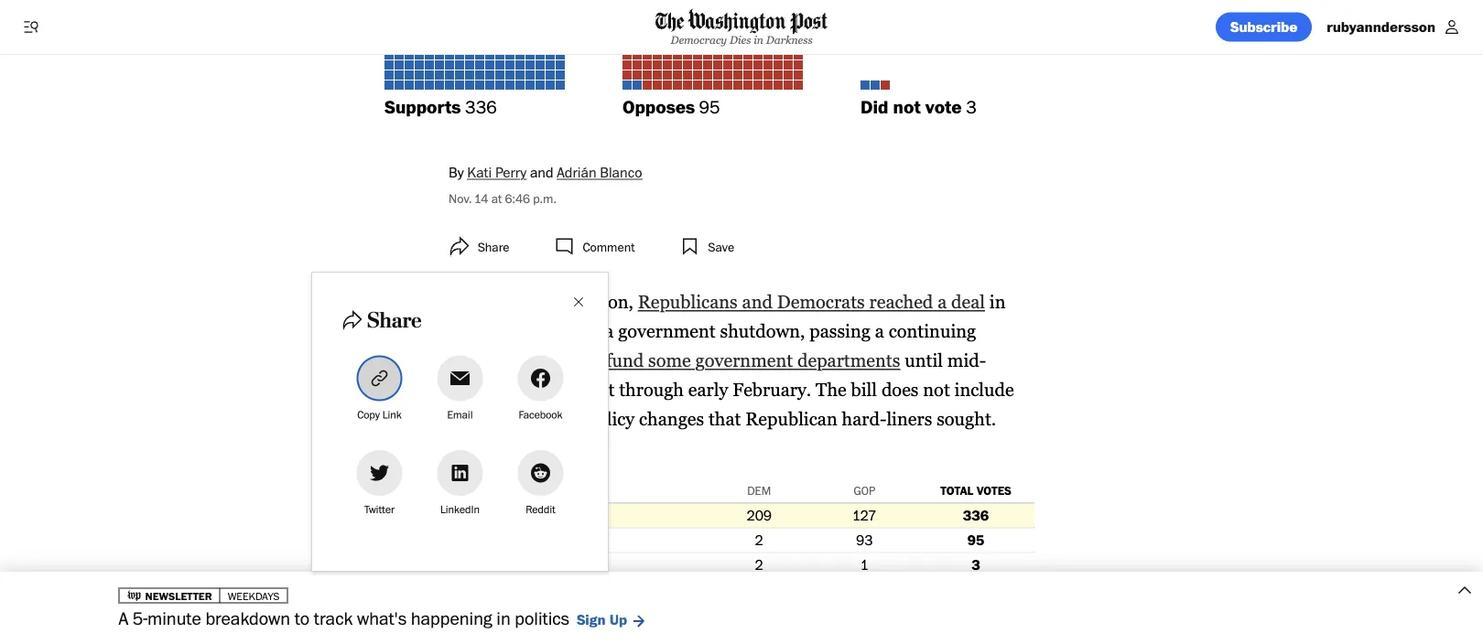 Task type: describe. For each thing, give the bounding box(es) containing it.
subscribe link
[[1216, 12, 1312, 42]]

did for did not vote 3
[[861, 95, 888, 117]]

democracy
[[671, 34, 727, 46]]

share on reddit image
[[530, 463, 552, 484]]

fund some government departments
[[606, 350, 900, 371]]

1 horizontal spatial a
[[875, 320, 884, 341]]

fund
[[606, 350, 644, 371]]

comment on this story image
[[541, 228, 649, 265]]

will
[[572, 350, 602, 371]]

tagline, democracy dies in darkness element
[[656, 34, 828, 46]]

2 for 93
[[755, 532, 763, 549]]

the down voted
[[750, 641, 776, 645]]

0 horizontal spatial a
[[604, 320, 614, 341]]

include
[[955, 379, 1014, 400]]

1 vertical spatial 3
[[972, 556, 980, 574]]

resolution
[[449, 350, 531, 371]]

january
[[449, 379, 514, 400]]

0 vertical spatial 336
[[465, 95, 497, 117]]

p.m.
[[533, 190, 557, 206]]

2 horizontal spatial a
[[938, 291, 947, 312]]

afternoon,
[[549, 291, 633, 312]]

february.
[[733, 379, 811, 400]]

spending
[[449, 408, 523, 429]]

through
[[619, 379, 684, 400]]

rubyanndersson button
[[1319, 12, 1468, 42]]

did for did not vote
[[455, 556, 476, 574]]

share on facebook image
[[530, 367, 552, 389]]

the inside "until mid- january and the rest through early february. the bill does not include spending cuts or policy changes that republican hard-liners sought."
[[554, 379, 580, 400]]

happening
[[411, 608, 492, 630]]

a 5-minute breakdown to track what's happening in politics
[[119, 608, 569, 630]]

and up shutdown,
[[742, 291, 773, 312]]

kati perry link
[[467, 163, 527, 181]]

6:46
[[505, 190, 530, 206]]

on
[[449, 291, 473, 312]]

position
[[455, 484, 503, 498]]

democracy dies in darkness
[[671, 34, 813, 46]]

liners
[[887, 408, 932, 429]]

the
[[816, 379, 847, 400]]

changes
[[639, 408, 704, 429]]

until
[[905, 350, 943, 371]]

kati
[[467, 163, 492, 181]]

opposes 95
[[623, 95, 720, 117]]

republicans inside 127 republicans and 209 democrats voted in favor of the bill, which required the support of two-thirds of the chamber as house speake
[[480, 612, 580, 633]]

reached
[[869, 291, 933, 312]]

not for did not vote
[[479, 556, 499, 574]]

did not vote
[[455, 556, 529, 574]]

adrián blanco link
[[557, 163, 642, 181]]

by kati perry and adrián blanco
[[449, 163, 642, 181]]

in up required
[[496, 608, 511, 630]]

newsletter
[[145, 590, 212, 603]]

the down 'politics'
[[522, 641, 548, 645]]

up
[[609, 611, 627, 629]]

darkness
[[766, 34, 813, 46]]

shutdown,
[[720, 320, 805, 341]]

close popover image
[[571, 295, 586, 309]]

in the house to avoid a government shutdown, passing a continuing resolution that will
[[449, 291, 1006, 371]]

passing
[[810, 320, 871, 341]]

track
[[314, 608, 353, 630]]

mid-
[[947, 350, 986, 371]]

share dialog
[[311, 272, 609, 572]]

what's
[[357, 608, 407, 630]]

chamber
[[780, 641, 851, 645]]

vote results
[[449, 454, 529, 472]]

as
[[855, 641, 873, 645]]

dem
[[747, 484, 771, 498]]

blanco
[[600, 163, 642, 181]]

copy
[[357, 408, 380, 422]]

share inside dialog
[[367, 308, 422, 334]]

vote for did not vote
[[503, 556, 529, 574]]

twitter
[[364, 503, 395, 517]]

5-
[[133, 608, 147, 630]]

search and browse sections image
[[22, 18, 40, 36]]

1 horizontal spatial republicans
[[638, 291, 738, 312]]

127 republicans and 209 democrats voted in favor of the bill, which required the support of two-thirds of the chamber as house speake
[[449, 612, 998, 645]]

vote
[[449, 454, 479, 472]]

sought.
[[937, 408, 996, 429]]

tuesday
[[477, 291, 545, 312]]

0 vertical spatial 3
[[966, 95, 977, 117]]

nov. 14 at 6:46 p.m.
[[449, 190, 557, 206]]

avoid
[[556, 320, 600, 341]]

copy link
[[357, 408, 402, 422]]

gop
[[854, 484, 876, 498]]

perry
[[495, 163, 527, 181]]

✓
[[514, 507, 525, 525]]

weekdays
[[228, 590, 279, 603]]

two-
[[640, 641, 677, 645]]

continuing
[[889, 320, 976, 341]]

nov.
[[449, 190, 472, 206]]

and inside "until mid- january and the rest through early february. the bill does not include spending cuts or policy changes that republican hard-liners sought."
[[519, 379, 549, 400]]

cuts
[[527, 408, 560, 429]]

127 for 127 republicans and 209 democrats voted in favor of the bill, which required the support of two-thirds of the chamber as house speake
[[449, 612, 476, 633]]

email
[[447, 408, 473, 422]]

not inside "until mid- january and the rest through early february. the bill does not include spending cuts or policy changes that republican hard-liners sought."
[[923, 379, 950, 400]]

supports 336
[[385, 95, 497, 117]]

share on twitter image
[[368, 463, 390, 484]]

subscribe
[[1230, 18, 1297, 36]]

share this article image
[[436, 228, 527, 269]]

save image
[[666, 228, 749, 265]]

sign
[[577, 611, 606, 629]]

required
[[449, 641, 518, 645]]

early
[[688, 379, 728, 400]]

votes
[[977, 484, 1011, 498]]

house inside in the house to avoid a government shutdown, passing a continuing resolution that will
[[479, 320, 531, 341]]

2 horizontal spatial of
[[864, 612, 880, 633]]



Task type: locate. For each thing, give the bounding box(es) containing it.
1 vertical spatial house
[[877, 641, 929, 645]]

total votes
[[940, 484, 1011, 498]]

the right share on facebook image
[[554, 379, 580, 400]]

that left will
[[535, 350, 568, 371]]

209 down dem
[[747, 507, 772, 525]]

1 horizontal spatial 95
[[967, 532, 984, 549]]

favor
[[818, 612, 859, 633]]

1 vertical spatial republicans
[[480, 612, 580, 633]]

save
[[708, 239, 734, 254]]

1 vertical spatial 336
[[963, 507, 989, 525]]

in inside 127 republicans and 209 democrats voted in favor of the bill, which required the support of two-thirds of the chamber as house speake
[[797, 612, 813, 633]]

in up chamber
[[797, 612, 813, 633]]

0 horizontal spatial democrats
[[656, 612, 744, 633]]

in
[[754, 34, 763, 46], [990, 291, 1006, 312], [496, 608, 511, 630], [797, 612, 813, 633]]

1 horizontal spatial to
[[535, 320, 552, 341]]

government inside in the house to avoid a government shutdown, passing a continuing resolution that will
[[618, 320, 716, 341]]

primary element
[[0, 0, 1483, 55]]

politics
[[515, 608, 569, 630]]

republican
[[746, 408, 837, 429]]

adrián
[[557, 163, 597, 181]]

0 horizontal spatial that
[[535, 350, 568, 371]]

until mid- january and the rest through early february. the bill does not include spending cuts or policy changes that republican hard-liners sought.
[[449, 350, 1014, 429]]

1 horizontal spatial did
[[861, 95, 888, 117]]

1 horizontal spatial 127
[[853, 507, 876, 525]]

a left deal
[[938, 291, 947, 312]]

of
[[864, 612, 880, 633], [620, 641, 636, 645], [730, 641, 745, 645]]

2 down dem
[[755, 532, 763, 549]]

0 vertical spatial 209
[[747, 507, 772, 525]]

209 up two-
[[620, 612, 651, 633]]

rest
[[584, 379, 615, 400]]

1 vertical spatial democrats
[[656, 612, 744, 633]]

1 horizontal spatial share
[[478, 239, 509, 254]]

0 horizontal spatial not
[[479, 556, 499, 574]]

to left avoid
[[535, 320, 552, 341]]

1 horizontal spatial 209
[[747, 507, 772, 525]]

336
[[465, 95, 497, 117], [963, 507, 989, 525]]

or
[[565, 408, 582, 429]]

1 vertical spatial supports
[[455, 507, 511, 525]]

policy
[[586, 408, 635, 429]]

2 2 from the top
[[755, 556, 763, 574]]

0 vertical spatial that
[[535, 350, 568, 371]]

republicans
[[638, 291, 738, 312], [480, 612, 580, 633]]

and up support
[[585, 612, 615, 633]]

vote for did not vote 3
[[925, 95, 962, 117]]

supports down position
[[455, 507, 511, 525]]

the down the on
[[449, 320, 474, 341]]

1 vertical spatial government
[[695, 350, 793, 371]]

95
[[699, 95, 720, 117], [967, 532, 984, 549]]

2 up voted
[[755, 556, 763, 574]]

share on linkedin image
[[449, 463, 471, 484]]

that inside "until mid- january and the rest through early february. the bill does not include spending cuts or policy changes that republican hard-liners sought."
[[709, 408, 741, 429]]

336 up kati
[[465, 95, 497, 117]]

in inside primary 'element'
[[754, 34, 763, 46]]

and up p.m.
[[530, 163, 554, 181]]

a down the reached
[[875, 320, 884, 341]]

minute
[[147, 608, 201, 630]]

democracy dies in darkness link
[[656, 9, 828, 46]]

and
[[530, 163, 554, 181], [742, 291, 773, 312], [519, 379, 549, 400], [585, 612, 615, 633]]

which
[[950, 612, 998, 633]]

127 up required
[[449, 612, 476, 633]]

sign up
[[577, 611, 627, 629]]

government down shutdown,
[[695, 350, 793, 371]]

2 vertical spatial not
[[479, 556, 499, 574]]

in right dies
[[754, 34, 763, 46]]

supports up by
[[385, 95, 461, 117]]

comment
[[583, 239, 635, 254]]

a
[[938, 291, 947, 312], [604, 320, 614, 341], [875, 320, 884, 341]]

127 for 127
[[853, 507, 876, 525]]

not for did not vote 3
[[893, 95, 921, 117]]

republicans and democrats reached a deal link
[[638, 291, 985, 312]]

does
[[882, 379, 919, 400]]

copy link image
[[368, 367, 390, 389]]

save element
[[666, 228, 749, 265]]

1 vertical spatial share
[[367, 308, 422, 334]]

336 down total votes
[[963, 507, 989, 525]]

0 vertical spatial house
[[479, 320, 531, 341]]

the inside in the house to avoid a government shutdown, passing a continuing resolution that will
[[449, 320, 474, 341]]

voted
[[748, 612, 793, 633]]

1 vertical spatial did
[[455, 556, 476, 574]]

0 horizontal spatial 209
[[620, 612, 651, 633]]

1 horizontal spatial that
[[709, 408, 741, 429]]

209 inside 127 republicans and 209 democrats voted in favor of the bill, which required the support of two-thirds of the chamber as house speake
[[620, 612, 651, 633]]

and up facebook
[[519, 379, 549, 400]]

0 horizontal spatial 336
[[465, 95, 497, 117]]

1 horizontal spatial 336
[[963, 507, 989, 525]]

2 horizontal spatial not
[[923, 379, 950, 400]]

dies
[[730, 34, 751, 46]]

not
[[893, 95, 921, 117], [923, 379, 950, 400], [479, 556, 499, 574]]

republicans down save 'element'
[[638, 291, 738, 312]]

127 down 'gop'
[[853, 507, 876, 525]]

house
[[479, 320, 531, 341], [877, 641, 929, 645]]

2 for 1
[[755, 556, 763, 574]]

0 vertical spatial 127
[[853, 507, 876, 525]]

the washington post homepage. image
[[656, 9, 828, 34]]

thirds
[[677, 641, 725, 645]]

1 horizontal spatial not
[[893, 95, 921, 117]]

link
[[382, 408, 402, 422]]

1 horizontal spatial vote
[[925, 95, 962, 117]]

the left bill,
[[884, 612, 910, 633]]

reddit
[[526, 503, 556, 517]]

0 vertical spatial republicans
[[638, 291, 738, 312]]

0 vertical spatial share
[[478, 239, 509, 254]]

0 vertical spatial supports
[[385, 95, 461, 117]]

did
[[861, 95, 888, 117], [455, 556, 476, 574]]

0 horizontal spatial 127
[[449, 612, 476, 633]]

on tuesday afternoon, republicans and democrats reached a deal
[[449, 291, 985, 312]]

93
[[856, 532, 873, 549]]

0 horizontal spatial did
[[455, 556, 476, 574]]

in right deal
[[990, 291, 1006, 312]]

total
[[940, 484, 973, 498]]

0 horizontal spatial republicans
[[480, 612, 580, 633]]

republicans up required
[[480, 612, 580, 633]]

0 vertical spatial democrats
[[777, 291, 865, 312]]

0 vertical spatial 2
[[755, 532, 763, 549]]

in inside in the house to avoid a government shutdown, passing a continuing resolution that will
[[990, 291, 1006, 312]]

results
[[483, 454, 529, 472]]

1 vertical spatial that
[[709, 408, 741, 429]]

1 2 from the top
[[755, 532, 763, 549]]

email this article image
[[449, 367, 471, 389]]

0 horizontal spatial vote
[[503, 556, 529, 574]]

1 vertical spatial to
[[294, 608, 310, 630]]

linkedin
[[440, 503, 480, 517]]

democrats up thirds
[[656, 612, 744, 633]]

that
[[535, 350, 568, 371], [709, 408, 741, 429]]

to inside in the house to avoid a government shutdown, passing a continuing resolution that will
[[535, 320, 552, 341]]

0 vertical spatial vote
[[925, 95, 962, 117]]

and inside 127 republicans and 209 democrats voted in favor of the bill, which required the support of two-thirds of the chamber as house speake
[[585, 612, 615, 633]]

a
[[119, 608, 128, 630]]

0 vertical spatial 95
[[699, 95, 720, 117]]

1 vertical spatial not
[[923, 379, 950, 400]]

share up copy link image
[[367, 308, 422, 334]]

deal
[[951, 291, 985, 312]]

democrats up passing
[[777, 291, 865, 312]]

house inside 127 republicans and 209 democrats voted in favor of the bill, which required the support of two-thirds of the chamber as house speake
[[877, 641, 929, 645]]

to left track
[[294, 608, 310, 630]]

that inside in the house to avoid a government shutdown, passing a continuing resolution that will
[[535, 350, 568, 371]]

that down early
[[709, 408, 741, 429]]

14
[[475, 190, 488, 206]]

0 vertical spatial did
[[861, 95, 888, 117]]

0 vertical spatial to
[[535, 320, 552, 341]]

supports for supports ✓
[[455, 507, 511, 525]]

bill,
[[914, 612, 945, 633]]

0 horizontal spatial 95
[[699, 95, 720, 117]]

95 down total votes
[[967, 532, 984, 549]]

fund some government departments link
[[606, 350, 900, 371]]

1 horizontal spatial house
[[877, 641, 929, 645]]

democrats
[[777, 291, 865, 312], [656, 612, 744, 633]]

1 horizontal spatial of
[[730, 641, 745, 645]]

of up as
[[864, 612, 880, 633]]

2
[[755, 532, 763, 549], [755, 556, 763, 574]]

1 vertical spatial vote
[[503, 556, 529, 574]]

hard-
[[842, 408, 887, 429]]

bill
[[851, 379, 877, 400]]

0 horizontal spatial of
[[620, 641, 636, 645]]

1 vertical spatial 127
[[449, 612, 476, 633]]

democrats inside 127 republicans and 209 democrats voted in favor of the bill, which required the support of two-thirds of the chamber as house speake
[[656, 612, 744, 633]]

0 vertical spatial government
[[618, 320, 716, 341]]

95 right opposes
[[699, 95, 720, 117]]

1 horizontal spatial democrats
[[777, 291, 865, 312]]

sign up button
[[577, 611, 646, 629]]

support
[[553, 641, 616, 645]]

0 horizontal spatial house
[[479, 320, 531, 341]]

209
[[747, 507, 772, 525], [620, 612, 651, 633]]

1 vertical spatial 209
[[620, 612, 651, 633]]

0 horizontal spatial to
[[294, 608, 310, 630]]

facebook
[[519, 408, 563, 422]]

government up some
[[618, 320, 716, 341]]

supports for supports 336
[[385, 95, 461, 117]]

opposes
[[623, 95, 695, 117]]

house down tuesday
[[479, 320, 531, 341]]

house down bill,
[[877, 641, 929, 645]]

127 inside 127 republicans and 209 democrats voted in favor of the bill, which required the support of two-thirds of the chamber as house speake
[[449, 612, 476, 633]]

vote
[[925, 95, 962, 117], [503, 556, 529, 574]]

supports ✓
[[455, 507, 525, 525]]

of right thirds
[[730, 641, 745, 645]]

a right avoid
[[604, 320, 614, 341]]

1 vertical spatial 95
[[967, 532, 984, 549]]

of down up in the left bottom of the page
[[620, 641, 636, 645]]

0 vertical spatial not
[[893, 95, 921, 117]]

0 horizontal spatial share
[[367, 308, 422, 334]]

share down at
[[478, 239, 509, 254]]

1 vertical spatial 2
[[755, 556, 763, 574]]

1
[[861, 556, 868, 574]]

3
[[966, 95, 977, 117], [972, 556, 980, 574]]

departments
[[797, 350, 900, 371]]



Task type: vqa. For each thing, say whether or not it's contained in the screenshot.
Q&A with Mitch Landrieu: Why doesn't Biden get credit for his achievements? 'link'
no



